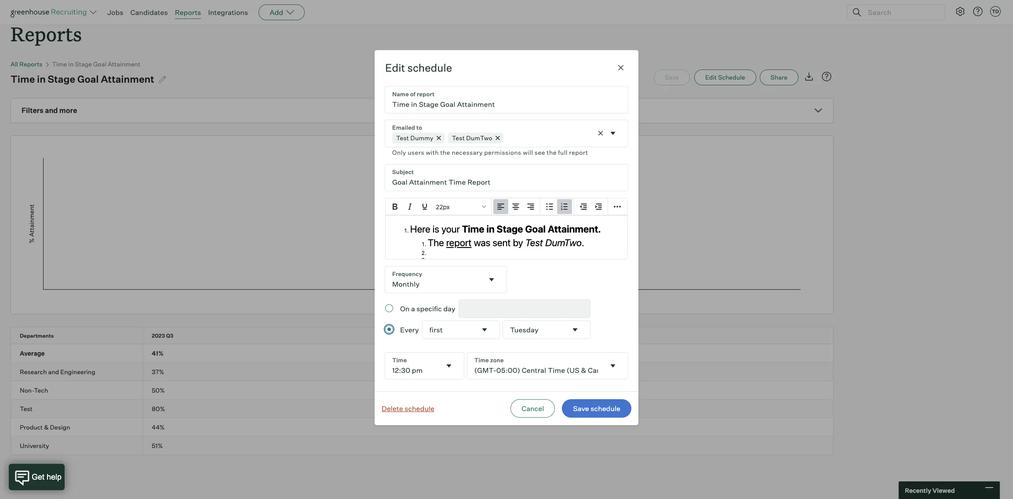 Task type: describe. For each thing, give the bounding box(es) containing it.
integrations link
[[208, 8, 248, 17]]

report
[[570, 149, 589, 156]]

1 horizontal spatial time
[[52, 60, 67, 68]]

with
[[426, 149, 439, 156]]

1 horizontal spatial in
[[68, 60, 74, 68]]

0 vertical spatial goal
[[93, 60, 107, 68]]

toggle flyout image
[[481, 326, 489, 335]]

add
[[270, 8, 283, 17]]

candidates
[[130, 8, 168, 17]]

0 horizontal spatial in
[[37, 73, 46, 85]]

2023
[[152, 333, 165, 339]]

1 toolbar from the left
[[492, 199, 541, 216]]

save schedule button
[[563, 400, 632, 418]]

3 toolbar from the left
[[575, 199, 609, 216]]

time in stage goal attainment link
[[52, 60, 140, 68]]

row for row group containing research and engineering
[[11, 363, 834, 381]]

only users with the necessary permissions will see the full report
[[393, 149, 589, 156]]

filters
[[22, 106, 43, 115]]

jobs link
[[107, 8, 123, 17]]

users
[[408, 149, 425, 156]]

every
[[400, 326, 419, 335]]

close modal icon image
[[616, 62, 627, 73]]

and for filters
[[45, 106, 58, 115]]

configure image
[[956, 6, 966, 17]]

necessary
[[452, 149, 483, 156]]

schedule for edit schedule
[[408, 61, 452, 74]]

xychart image
[[22, 136, 823, 312]]

a
[[411, 305, 415, 314]]

save
[[574, 405, 590, 413]]

0 horizontal spatial time
[[11, 73, 35, 85]]

1 vertical spatial goal
[[77, 73, 99, 85]]

average
[[20, 350, 45, 357]]

download image
[[804, 71, 815, 82]]

none field on a specific day
[[459, 300, 590, 318]]

row for grid containing average
[[11, 327, 834, 344]]

greenhouse recruiting image
[[11, 7, 90, 18]]

row for row group containing university
[[11, 437, 834, 455]]

row group containing average
[[11, 345, 834, 363]]

test dummy
[[397, 134, 434, 141]]

candidates link
[[130, 8, 168, 17]]

cancel button
[[511, 400, 556, 418]]

share button
[[760, 70, 799, 85]]

delete schedule
[[382, 405, 435, 413]]

faq image
[[822, 71, 833, 82]]

row for row group containing average
[[11, 345, 834, 363]]

row for row group containing product & design
[[11, 419, 834, 437]]

0 vertical spatial reports
[[175, 8, 201, 17]]

research and engineering
[[20, 368, 95, 376]]

filters and more
[[22, 106, 77, 115]]

q3
[[166, 333, 174, 339]]

test inside row group
[[20, 405, 32, 413]]

2 vertical spatial reports
[[19, 60, 42, 68]]

50%
[[152, 387, 165, 394]]

row for row group containing non-tech
[[11, 382, 834, 400]]

none field toggle flyout
[[423, 321, 500, 339]]

On a specific day text field
[[459, 300, 583, 318]]

all
[[11, 60, 18, 68]]

row group containing university
[[11, 437, 834, 455]]

share
[[771, 74, 788, 81]]

51%
[[152, 442, 163, 450]]

integrations
[[208, 8, 248, 17]]

td
[[993, 8, 1000, 15]]

only
[[393, 149, 407, 156]]

add button
[[259, 4, 305, 20]]

cancel
[[522, 405, 545, 413]]

specific
[[417, 305, 442, 314]]



Task type: locate. For each thing, give the bounding box(es) containing it.
save and schedule this report to revisit it! element
[[654, 70, 695, 85]]

row containing non-tech
[[11, 382, 834, 400]]

all reports
[[11, 60, 42, 68]]

44%
[[152, 424, 165, 431]]

tech
[[34, 387, 48, 394]]

1 vertical spatial time in stage goal attainment
[[11, 73, 154, 85]]

schedule
[[408, 61, 452, 74], [405, 405, 435, 413], [591, 405, 621, 413]]

in
[[68, 60, 74, 68], [37, 73, 46, 85]]

5 row group from the top
[[11, 419, 834, 437]]

1 horizontal spatial test
[[397, 134, 409, 141]]

1 vertical spatial in
[[37, 73, 46, 85]]

row for row group containing test
[[11, 400, 834, 418]]

41%
[[152, 350, 164, 357]]

None field
[[386, 120, 628, 158], [386, 267, 507, 293], [459, 300, 590, 318], [423, 321, 500, 339], [503, 321, 590, 339], [386, 353, 464, 380], [468, 353, 628, 380], [386, 267, 507, 293], [503, 321, 590, 339], [386, 353, 464, 380], [468, 353, 628, 380]]

product
[[20, 424, 43, 431]]

row containing average
[[11, 345, 834, 363]]

schedule for delete schedule
[[405, 405, 435, 413]]

all reports link
[[11, 60, 42, 68]]

80%
[[152, 405, 165, 413]]

None text field
[[386, 86, 628, 113], [386, 165, 628, 191], [503, 321, 568, 339], [386, 86, 628, 113], [386, 165, 628, 191], [503, 321, 568, 339]]

product & design
[[20, 424, 70, 431]]

2 toolbar from the left
[[541, 199, 575, 216]]

2 the from the left
[[547, 149, 557, 156]]

research
[[20, 368, 47, 376]]

on
[[400, 305, 410, 314]]

the left the 'full' at the top of the page
[[547, 149, 557, 156]]

permissions
[[485, 149, 522, 156]]

more
[[59, 106, 77, 115]]

edit schedule button
[[695, 70, 757, 85]]

time down all reports
[[11, 73, 35, 85]]

22px button
[[433, 200, 490, 214]]

and left more
[[45, 106, 58, 115]]

1 vertical spatial and
[[48, 368, 59, 376]]

reports link
[[175, 8, 201, 17]]

2 horizontal spatial test
[[452, 134, 465, 141]]

edit inside button
[[706, 74, 717, 81]]

0 vertical spatial and
[[45, 106, 58, 115]]

goal
[[93, 60, 107, 68], [77, 73, 99, 85]]

4 row group from the top
[[11, 400, 834, 419]]

3 row group from the top
[[11, 382, 834, 400]]

0 horizontal spatial test
[[20, 405, 32, 413]]

edit
[[386, 61, 405, 74], [706, 74, 717, 81]]

22px group
[[386, 199, 628, 216]]

toolbar
[[492, 199, 541, 216], [541, 199, 575, 216], [575, 199, 609, 216]]

full
[[559, 149, 568, 156]]

0 vertical spatial stage
[[75, 60, 92, 68]]

1 vertical spatial time
[[11, 73, 35, 85]]

row group containing product & design
[[11, 419, 834, 437]]

td button
[[989, 4, 1003, 18]]

departments
[[20, 333, 54, 339]]

will
[[523, 149, 534, 156]]

dummy
[[411, 134, 434, 141]]

grid containing average
[[11, 327, 834, 455]]

0 vertical spatial time in stage goal attainment
[[52, 60, 140, 68]]

0 vertical spatial attainment
[[108, 60, 140, 68]]

non-
[[20, 387, 34, 394]]

1 the from the left
[[441, 149, 451, 156]]

reports right all
[[19, 60, 42, 68]]

time in stage goal attainment
[[52, 60, 140, 68], [11, 73, 154, 85]]

row containing test
[[11, 400, 834, 418]]

the
[[441, 149, 451, 156], [547, 149, 557, 156]]

1 horizontal spatial the
[[547, 149, 557, 156]]

edit schedule
[[706, 74, 746, 81]]

design
[[50, 424, 70, 431]]

recently
[[906, 487, 932, 494]]

22px
[[436, 203, 450, 211]]

time
[[52, 60, 67, 68], [11, 73, 35, 85]]

reports
[[175, 8, 201, 17], [11, 21, 82, 47], [19, 60, 42, 68]]

viewed
[[933, 487, 956, 494]]

none field clear selection
[[386, 120, 628, 158]]

and for research
[[48, 368, 59, 376]]

&
[[44, 424, 49, 431]]

Search text field
[[867, 6, 938, 19]]

schedule for save schedule
[[591, 405, 621, 413]]

row group containing non-tech
[[11, 382, 834, 400]]

row group containing test
[[11, 400, 834, 419]]

toggle flyout image
[[609, 129, 618, 138], [488, 276, 496, 284], [571, 326, 580, 335], [445, 362, 454, 371], [609, 362, 618, 371]]

dumtwo
[[467, 134, 493, 141]]

edit for edit schedule
[[386, 61, 405, 74]]

row group
[[11, 345, 834, 363], [11, 363, 834, 382], [11, 382, 834, 400], [11, 400, 834, 419], [11, 419, 834, 437], [11, 437, 834, 455]]

1 vertical spatial reports
[[11, 21, 82, 47]]

0 horizontal spatial edit
[[386, 61, 405, 74]]

reports down 'greenhouse recruiting' image
[[11, 21, 82, 47]]

0 horizontal spatial the
[[441, 149, 451, 156]]

test up necessary
[[452, 134, 465, 141]]

reports right candidates
[[175, 8, 201, 17]]

6 row from the top
[[11, 419, 834, 437]]

row containing university
[[11, 437, 834, 455]]

recently viewed
[[906, 487, 956, 494]]

test for test dummy
[[397, 134, 409, 141]]

on a specific day
[[400, 305, 456, 314]]

test
[[397, 134, 409, 141], [452, 134, 465, 141], [20, 405, 32, 413]]

stage
[[75, 60, 92, 68], [48, 73, 75, 85]]

test down non-
[[20, 405, 32, 413]]

2 row group from the top
[[11, 363, 834, 382]]

2023 q3
[[152, 333, 174, 339]]

save schedule
[[574, 405, 621, 413]]

edit schedule
[[386, 61, 452, 74]]

1 vertical spatial stage
[[48, 73, 75, 85]]

2 row from the top
[[11, 345, 834, 363]]

delete
[[382, 405, 403, 413]]

37%
[[152, 368, 164, 376]]

0 vertical spatial time
[[52, 60, 67, 68]]

grid
[[11, 327, 834, 455]]

0 vertical spatial in
[[68, 60, 74, 68]]

and inside row group
[[48, 368, 59, 376]]

test up only
[[397, 134, 409, 141]]

1 vertical spatial attainment
[[101, 73, 154, 85]]

non-tech
[[20, 387, 48, 394]]

schedule
[[719, 74, 746, 81]]

test dumtwo
[[452, 134, 493, 141]]

edit for edit schedule
[[706, 74, 717, 81]]

test for test dumtwo
[[452, 134, 465, 141]]

clear selection image
[[597, 129, 606, 138]]

td button
[[991, 6, 1002, 17]]

row containing research and engineering
[[11, 363, 834, 381]]

and right research at the left of page
[[48, 368, 59, 376]]

delete schedule button
[[380, 399, 437, 419]]

1 horizontal spatial edit
[[706, 74, 717, 81]]

1 row from the top
[[11, 327, 834, 344]]

see
[[535, 149, 546, 156]]

row containing departments
[[11, 327, 834, 344]]

4 row from the top
[[11, 382, 834, 400]]

6 row group from the top
[[11, 437, 834, 455]]

and
[[45, 106, 58, 115], [48, 368, 59, 376]]

3 row from the top
[[11, 363, 834, 381]]

university
[[20, 442, 49, 450]]

attainment
[[108, 60, 140, 68], [101, 73, 154, 85]]

7 row from the top
[[11, 437, 834, 455]]

engineering
[[60, 368, 95, 376]]

day
[[444, 305, 456, 314]]

time right all reports
[[52, 60, 67, 68]]

none field containing test dummy
[[386, 120, 628, 158]]

row
[[11, 327, 834, 344], [11, 345, 834, 363], [11, 363, 834, 381], [11, 382, 834, 400], [11, 400, 834, 418], [11, 419, 834, 437], [11, 437, 834, 455]]

1 row group from the top
[[11, 345, 834, 363]]

row containing product & design
[[11, 419, 834, 437]]

22px toolbar
[[386, 199, 492, 216]]

the right with
[[441, 149, 451, 156]]

5 row from the top
[[11, 400, 834, 418]]

row group containing research and engineering
[[11, 363, 834, 382]]

jobs
[[107, 8, 123, 17]]

None text field
[[386, 267, 484, 293], [423, 321, 477, 339], [386, 353, 441, 380], [468, 353, 606, 380], [386, 267, 484, 293], [423, 321, 477, 339], [386, 353, 441, 380], [468, 353, 606, 380]]



Task type: vqa. For each thing, say whether or not it's contained in the screenshot.


